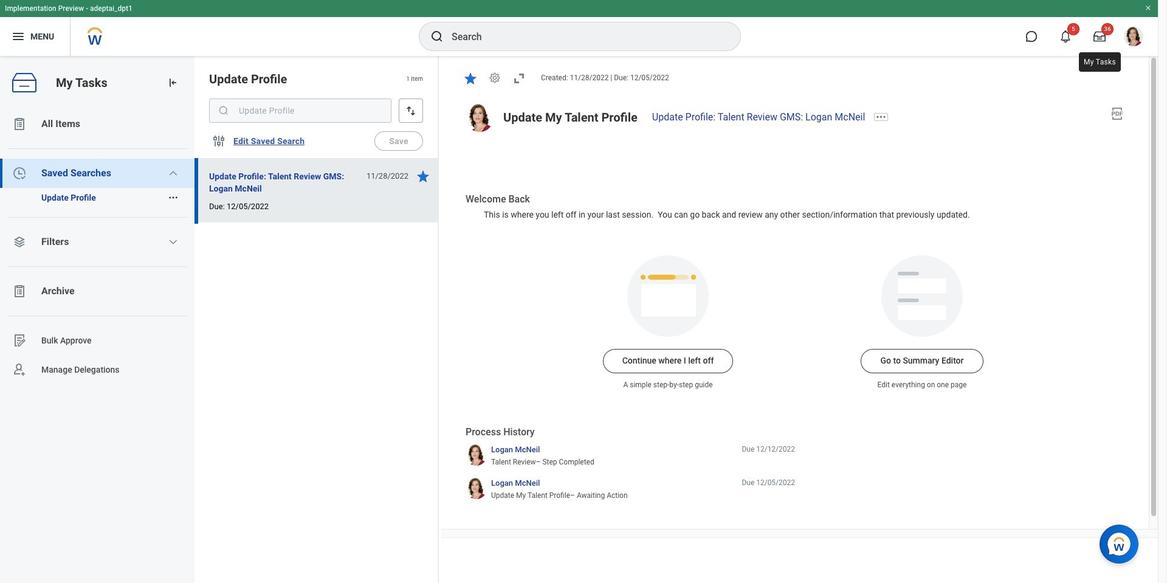 Task type: describe. For each thing, give the bounding box(es) containing it.
Search Workday  search field
[[452, 23, 716, 50]]

0 horizontal spatial search image
[[218, 105, 230, 117]]

configure image
[[212, 134, 226, 148]]

1 clipboard image from the top
[[12, 117, 27, 131]]

view printable version (pdf) image
[[1111, 106, 1125, 121]]

perspective image
[[12, 235, 27, 249]]

gear image
[[489, 72, 501, 84]]

item list element
[[195, 56, 439, 583]]

justify image
[[11, 29, 26, 44]]

close environment banner image
[[1145, 4, 1152, 12]]

2 clipboard image from the top
[[12, 284, 27, 299]]

fullscreen image
[[512, 71, 527, 86]]

rename image
[[12, 333, 27, 348]]



Task type: vqa. For each thing, say whether or not it's contained in the screenshot.
the Employee's Photo (Logan McNeil)
yes



Task type: locate. For each thing, give the bounding box(es) containing it.
transformation import image
[[167, 77, 179, 89]]

none text field inside item list element
[[209, 99, 392, 123]]

star image
[[416, 169, 431, 184]]

tooltip
[[1077, 50, 1124, 74]]

chevron down image
[[169, 168, 178, 178], [169, 237, 178, 247]]

clipboard image
[[12, 117, 27, 131], [12, 284, 27, 299]]

2 chevron down image from the top
[[169, 237, 178, 247]]

profile logan mcneil image
[[1124, 27, 1144, 49]]

0 vertical spatial chevron down image
[[169, 168, 178, 178]]

employee's photo (logan mcneil) image
[[466, 104, 494, 132]]

process history region
[[466, 425, 795, 505]]

None text field
[[209, 99, 392, 123]]

chevron down image up 'related actions' image
[[169, 168, 178, 178]]

1 horizontal spatial search image
[[430, 29, 445, 44]]

user plus image
[[12, 362, 27, 377]]

notifications large image
[[1060, 30, 1072, 43]]

clock check image
[[12, 166, 27, 181]]

banner
[[0, 0, 1159, 56]]

0 vertical spatial clipboard image
[[12, 117, 27, 131]]

list
[[0, 109, 195, 384]]

inbox large image
[[1094, 30, 1106, 43]]

1 chevron down image from the top
[[169, 168, 178, 178]]

related actions image
[[168, 192, 179, 203]]

search image
[[430, 29, 445, 44], [218, 105, 230, 117]]

star image
[[463, 71, 478, 86]]

0 vertical spatial search image
[[430, 29, 445, 44]]

chevron down image down 'related actions' image
[[169, 237, 178, 247]]

sort image
[[405, 105, 417, 117]]

clipboard image up clock check icon
[[12, 117, 27, 131]]

1 vertical spatial clipboard image
[[12, 284, 27, 299]]

1 vertical spatial search image
[[218, 105, 230, 117]]

chevron down image for clock check icon
[[169, 168, 178, 178]]

clipboard image down perspective icon
[[12, 284, 27, 299]]

1 vertical spatial chevron down image
[[169, 237, 178, 247]]

chevron down image for perspective icon
[[169, 237, 178, 247]]



